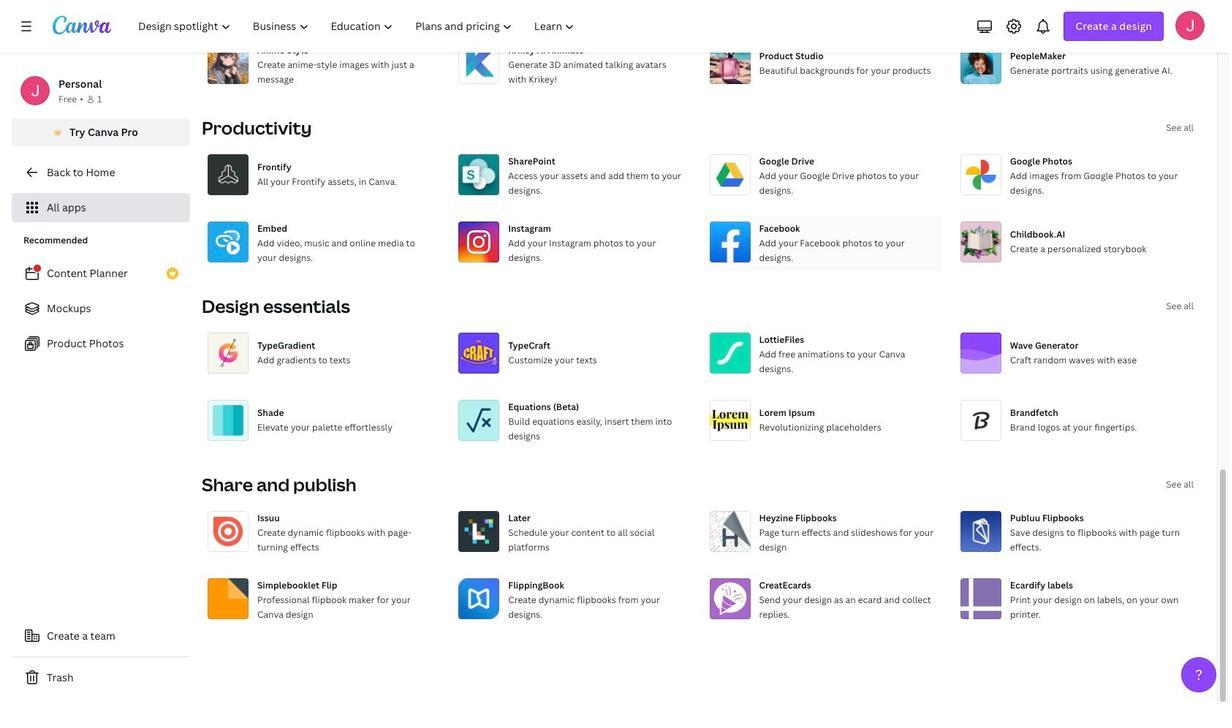 Task type: vqa. For each thing, say whether or not it's contained in the screenshot.
group
yes



Task type: locate. For each thing, give the bounding box(es) containing it.
list
[[12, 259, 190, 358]]

james peterson image
[[1176, 11, 1205, 40]]

group
[[704, 216, 943, 271]]



Task type: describe. For each thing, give the bounding box(es) containing it.
top level navigation element
[[129, 12, 587, 41]]



